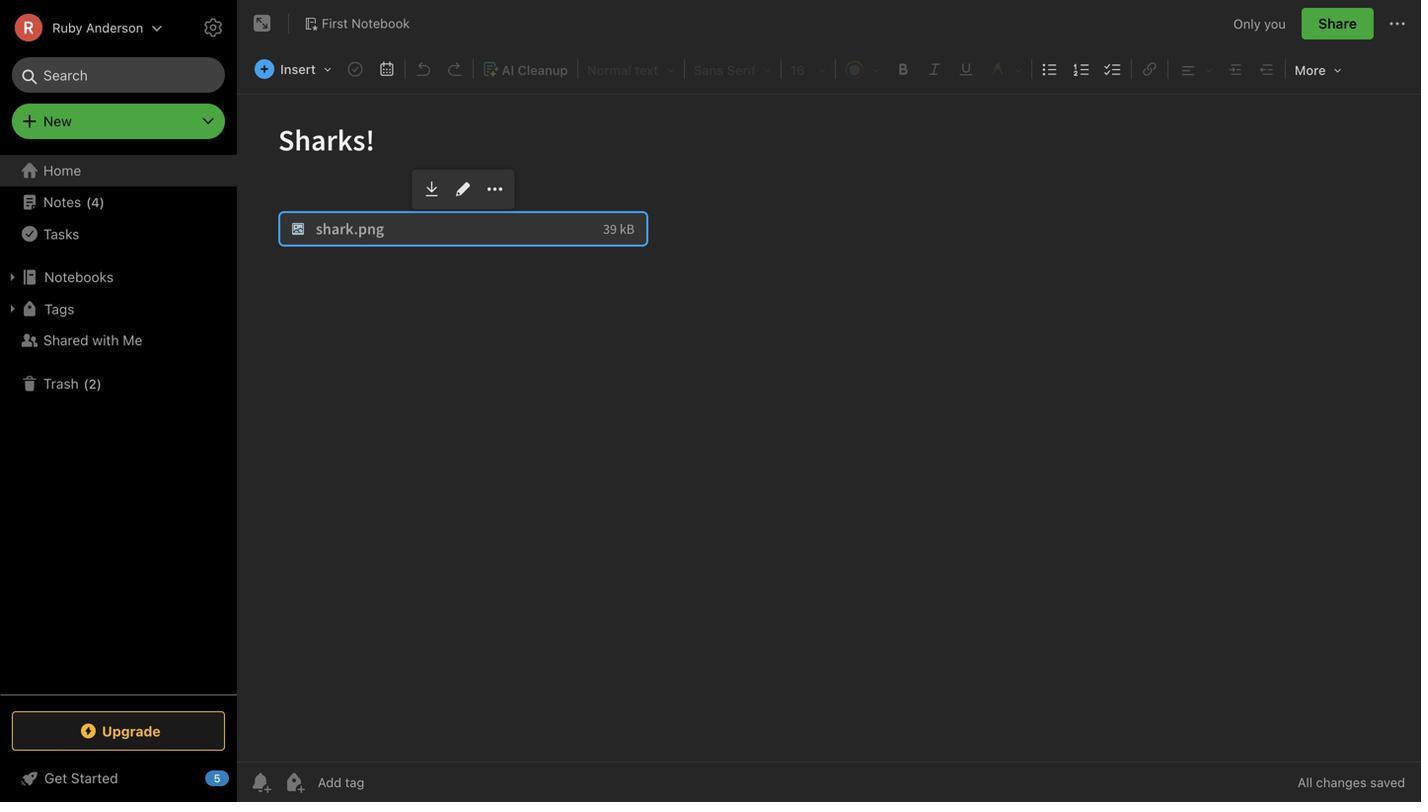 Task type: locate. For each thing, give the bounding box(es) containing it.
heading level image
[[581, 56, 681, 82]]

get
[[44, 771, 67, 787]]

notes
[[43, 194, 81, 210]]

checklist image
[[1100, 55, 1127, 83]]

( for trash
[[84, 376, 89, 391]]

only you
[[1234, 16, 1286, 31]]

( right the notes
[[86, 195, 91, 210]]

)
[[100, 195, 105, 210], [97, 376, 102, 391]]

Search text field
[[26, 57, 211, 93]]

Heading level field
[[580, 55, 682, 83]]

1 vertical spatial )
[[97, 376, 102, 391]]

(
[[86, 195, 91, 210], [84, 376, 89, 391]]

anderson
[[86, 20, 143, 35]]

More field
[[1288, 55, 1349, 84]]

) inside trash ( 2 )
[[97, 376, 102, 391]]

( inside the notes ( 4 )
[[86, 195, 91, 210]]

Note Editor text field
[[237, 95, 1422, 762]]

all
[[1298, 775, 1313, 790]]

tasks button
[[0, 218, 236, 250]]

ruby
[[52, 20, 83, 35]]

1 vertical spatial (
[[84, 376, 89, 391]]

) right trash
[[97, 376, 102, 391]]

first notebook
[[322, 16, 410, 31]]

Highlight field
[[982, 55, 1030, 83]]

insert
[[280, 62, 316, 77]]

Add tag field
[[316, 774, 464, 791]]

me
[[123, 332, 142, 348]]

) down home link
[[100, 195, 105, 210]]

highlight image
[[983, 56, 1029, 82]]

with
[[92, 332, 119, 348]]

( inside trash ( 2 )
[[84, 376, 89, 391]]

only
[[1234, 16, 1261, 31]]

Insert field
[[250, 55, 339, 83]]

settings image
[[201, 16, 225, 39]]

tasks
[[43, 226, 79, 242]]

expand tags image
[[5, 301, 21, 317]]

trash
[[43, 376, 79, 392]]

tree
[[0, 155, 237, 694]]

bulleted list image
[[1037, 55, 1064, 83]]

home link
[[0, 155, 237, 187]]

) for notes
[[100, 195, 105, 210]]

0 vertical spatial )
[[100, 195, 105, 210]]

tree containing home
[[0, 155, 237, 694]]

Font color field
[[838, 55, 887, 83]]

calendar event image
[[373, 55, 401, 83]]

upgrade
[[102, 723, 161, 740]]

get started
[[44, 771, 118, 787]]

0 vertical spatial (
[[86, 195, 91, 210]]

notebooks link
[[0, 262, 236, 293]]

) inside the notes ( 4 )
[[100, 195, 105, 210]]

trash ( 2 )
[[43, 376, 102, 392]]

new
[[43, 113, 72, 129]]

expand note image
[[251, 12, 274, 36]]

started
[[71, 771, 118, 787]]

tags
[[44, 301, 74, 317]]

2
[[89, 376, 97, 391]]

( right trash
[[84, 376, 89, 391]]

None search field
[[26, 57, 211, 93]]

shared with me
[[43, 332, 142, 348]]

more actions image
[[1386, 12, 1410, 36]]

share button
[[1302, 8, 1374, 39]]

Font size field
[[784, 55, 833, 83]]

new button
[[12, 104, 225, 139]]

notebooks
[[44, 269, 114, 285]]

notes ( 4 )
[[43, 194, 105, 210]]

ruby anderson
[[52, 20, 143, 35]]

Help and Learning task checklist field
[[0, 763, 237, 795]]

numbered list image
[[1068, 55, 1096, 83]]

font family image
[[688, 56, 778, 82]]

notebook
[[352, 16, 410, 31]]



Task type: vqa. For each thing, say whether or not it's contained in the screenshot.
search field in MAIN ELEMENT
no



Task type: describe. For each thing, give the bounding box(es) containing it.
expand notebooks image
[[5, 270, 21, 285]]

add tag image
[[282, 771, 306, 795]]

all changes saved
[[1298, 775, 1406, 790]]

Alignment field
[[1171, 55, 1220, 83]]

home
[[43, 162, 81, 179]]

font size image
[[785, 56, 832, 82]]

4
[[91, 195, 100, 210]]

alignment image
[[1172, 56, 1219, 82]]

changes
[[1317, 775, 1367, 790]]

saved
[[1371, 775, 1406, 790]]

tags button
[[0, 293, 236, 325]]

more
[[1295, 63, 1326, 77]]

Font family field
[[687, 55, 779, 83]]

shared with me link
[[0, 325, 236, 356]]

Account field
[[0, 8, 163, 47]]

shared
[[43, 332, 89, 348]]

) for trash
[[97, 376, 102, 391]]

( for notes
[[86, 195, 91, 210]]

upgrade button
[[12, 712, 225, 751]]

first
[[322, 16, 348, 31]]

font color image
[[839, 56, 886, 82]]

you
[[1265, 16, 1286, 31]]

note window element
[[237, 0, 1422, 803]]

share
[[1319, 15, 1357, 32]]

More actions field
[[1386, 8, 1410, 39]]

click to collapse image
[[230, 766, 244, 790]]

5
[[214, 772, 221, 785]]

first notebook button
[[297, 10, 417, 38]]

add a reminder image
[[249, 771, 272, 795]]



